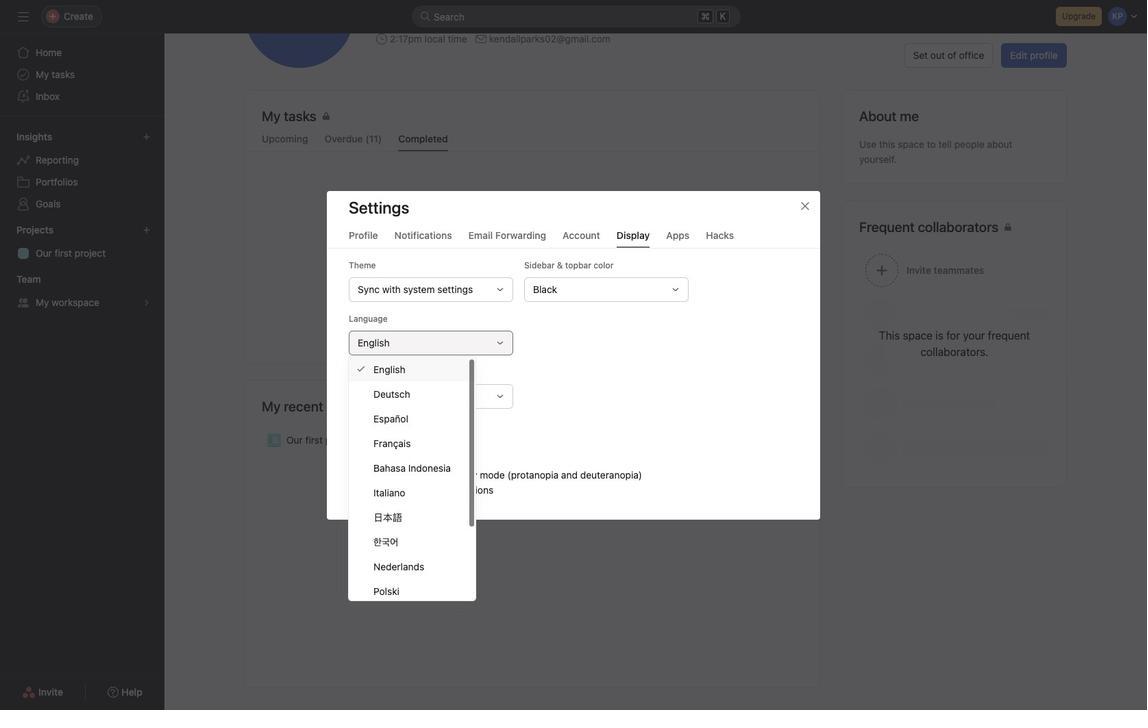 Task type: describe. For each thing, give the bounding box(es) containing it.
my workspace
[[36, 297, 99, 308]]

français
[[374, 438, 411, 449]]

0 horizontal spatial project
[[75, 247, 106, 259]]

first inside "projects" element
[[55, 247, 72, 259]]

forwarding
[[495, 229, 546, 241]]

our inside "projects" element
[[36, 247, 52, 259]]

our first project link inside "projects" element
[[8, 243, 156, 265]]

set
[[913, 49, 928, 61]]

frequent collaborators
[[859, 219, 999, 235]]

set out of office
[[913, 49, 984, 61]]

deuteranopia)
[[580, 469, 642, 481]]

sidebar
[[524, 260, 555, 270]]

kendallparks02@gmail.com link
[[489, 32, 611, 47]]

⌘
[[701, 10, 710, 22]]

polski link
[[349, 579, 476, 604]]

deutsch
[[374, 388, 410, 400]]

inbox link
[[8, 86, 156, 108]]

inbox
[[36, 90, 60, 102]]

of for the
[[385, 367, 393, 377]]

out
[[931, 49, 945, 61]]

numbers
[[429, 439, 468, 451]]

day
[[369, 367, 383, 377]]

so
[[605, 282, 615, 294]]

overdue (11)
[[325, 133, 382, 145]]

theme
[[349, 260, 376, 270]]

日本語 link
[[349, 505, 476, 530]]

email forwarding button
[[469, 229, 546, 248]]

settings
[[437, 283, 473, 295]]

office
[[959, 49, 984, 61]]

hacks button
[[706, 229, 734, 248]]

completed
[[398, 133, 448, 145]]

appear
[[546, 282, 577, 294]]

topbar
[[565, 260, 591, 270]]

and
[[561, 469, 578, 481]]

upgrade button
[[1056, 7, 1102, 26]]

email forwarding
[[469, 229, 546, 241]]

bahasa
[[374, 462, 406, 474]]

english link
[[349, 357, 476, 382]]

english button
[[349, 331, 513, 355]]

한국어
[[374, 536, 398, 548]]

invite button
[[13, 681, 72, 705]]

français link
[[349, 431, 476, 456]]

will
[[529, 282, 544, 294]]

1 horizontal spatial our first project link
[[245, 428, 820, 454]]

polski
[[374, 586, 400, 597]]

(protanopia
[[508, 469, 559, 481]]

advanced options
[[349, 420, 420, 431]]

edit profile button
[[1002, 43, 1067, 68]]

hide sidebar image
[[18, 11, 29, 22]]

profile
[[1030, 49, 1058, 61]]

2:17pm local time
[[390, 33, 467, 45]]

color inside show task row numbers enable compact mode enable color blind friendly mode (protanopia and deuteranopia) show occasional celebrations
[[395, 469, 417, 481]]

display button
[[617, 229, 650, 248]]

reporting link
[[8, 149, 156, 171]]

goals
[[36, 198, 61, 210]]

settings
[[349, 198, 409, 217]]

1 horizontal spatial our
[[286, 435, 303, 446]]

apps
[[666, 229, 690, 241]]

notifications button
[[395, 229, 452, 248]]

teams element
[[0, 267, 164, 317]]

my tasks link
[[8, 64, 156, 86]]

(11)
[[366, 133, 382, 145]]

tasks inside "your completed tasks will appear here, so you can reference them later."
[[503, 282, 527, 294]]

indonesia
[[408, 462, 451, 474]]

profile
[[349, 229, 378, 241]]

here,
[[580, 282, 602, 294]]

can
[[477, 297, 493, 309]]

time
[[448, 33, 467, 45]]

language
[[349, 314, 388, 324]]

black button
[[524, 277, 689, 302]]

friendly
[[444, 469, 477, 481]]

task
[[389, 439, 408, 451]]

display
[[617, 229, 650, 241]]

edit profile
[[1010, 49, 1058, 61]]

advanced
[[349, 420, 388, 431]]

first day of the week
[[349, 367, 431, 377]]

reporting
[[36, 154, 79, 166]]

español link
[[349, 406, 476, 431]]

about me
[[859, 108, 919, 124]]

invite
[[38, 687, 63, 698]]



Task type: locate. For each thing, give the bounding box(es) containing it.
1 horizontal spatial of
[[948, 49, 957, 61]]

0 vertical spatial tasks
[[52, 69, 75, 80]]

portfolios link
[[8, 171, 156, 193]]

account button
[[563, 229, 600, 248]]

people
[[955, 138, 985, 150]]

english inside dropdown button
[[358, 337, 390, 349]]

project up teams element
[[75, 247, 106, 259]]

bahasa indonesia
[[374, 462, 451, 474]]

my tasks
[[36, 69, 75, 80]]

home link
[[8, 42, 156, 64]]

2 show from the top
[[363, 484, 387, 496]]

options
[[390, 420, 420, 431]]

1 horizontal spatial project
[[325, 435, 356, 446]]

home
[[36, 47, 62, 58]]

our first project up teams element
[[36, 247, 106, 259]]

our first project inside "projects" element
[[36, 247, 106, 259]]

enable down français
[[363, 454, 392, 466]]

system
[[403, 283, 435, 295]]

tasks inside "global" 'element'
[[52, 69, 75, 80]]

0 vertical spatial mode
[[436, 454, 461, 466]]

my up inbox
[[36, 69, 49, 80]]

notifications
[[395, 229, 452, 241]]

show down advanced
[[363, 439, 387, 451]]

celebrations
[[439, 484, 494, 496]]

goals link
[[8, 193, 156, 215]]

my tasks link
[[262, 107, 803, 129]]

1 vertical spatial project
[[325, 435, 356, 446]]

tasks
[[52, 69, 75, 80], [503, 282, 527, 294]]

0 horizontal spatial color
[[395, 469, 417, 481]]

space
[[898, 138, 925, 150]]

enable
[[363, 454, 392, 466], [363, 469, 392, 481]]

italiano link
[[349, 480, 476, 505]]

0 vertical spatial project
[[75, 247, 106, 259]]

2 vertical spatial my
[[262, 399, 281, 415]]

overdue
[[325, 133, 363, 145]]

blind
[[420, 469, 441, 481]]

projects element
[[0, 218, 164, 267]]

1 horizontal spatial first
[[305, 435, 323, 446]]

2:17pm
[[390, 33, 422, 45]]

occasional
[[389, 484, 436, 496]]

upgrade
[[1062, 11, 1096, 21]]

completed
[[454, 282, 501, 294]]

workspace
[[52, 297, 99, 308]]

week
[[411, 367, 431, 377]]

our right list icon
[[286, 435, 303, 446]]

email
[[469, 229, 493, 241]]

black
[[533, 283, 557, 295]]

show task row numbers enable compact mode enable color blind friendly mode (protanopia and deuteranopia) show occasional celebrations
[[363, 439, 642, 496]]

my for my workspace
[[36, 297, 49, 308]]

later.
[[566, 297, 588, 309]]

first up teams element
[[55, 247, 72, 259]]

sidebar & topbar color
[[524, 260, 614, 270]]

use
[[859, 138, 877, 150]]

1 vertical spatial our first project link
[[245, 428, 820, 454]]

0 horizontal spatial our
[[36, 247, 52, 259]]

show down bahasa
[[363, 484, 387, 496]]

your completed tasks will appear here, so you can reference them later.
[[431, 282, 634, 309]]

español
[[374, 413, 408, 425]]

yourself.
[[859, 154, 897, 165]]

english up deutsch
[[374, 364, 405, 375]]

1 vertical spatial our first project
[[286, 435, 356, 446]]

sync with system settings
[[358, 283, 473, 295]]

upcoming button
[[262, 133, 308, 151]]

0 horizontal spatial mode
[[436, 454, 461, 466]]

0 vertical spatial show
[[363, 439, 387, 451]]

local
[[425, 33, 445, 45]]

enable up italiano
[[363, 469, 392, 481]]

english down language
[[358, 337, 390, 349]]

0 horizontal spatial our first project
[[36, 247, 106, 259]]

1 vertical spatial tasks
[[503, 282, 527, 294]]

0 vertical spatial of
[[948, 49, 957, 61]]

global element
[[0, 34, 164, 116]]

our first project link up teams element
[[8, 243, 156, 265]]

0 vertical spatial our first project link
[[8, 243, 156, 265]]

you
[[618, 282, 634, 294]]

row
[[411, 439, 427, 451]]

tell
[[939, 138, 952, 150]]

first down my recent projects
[[305, 435, 323, 446]]

1 enable from the top
[[363, 454, 392, 466]]

1 vertical spatial mode
[[480, 469, 505, 481]]

my inside teams element
[[36, 297, 49, 308]]

hacks
[[706, 229, 734, 241]]

1 vertical spatial of
[[385, 367, 393, 377]]

nederlands link
[[349, 554, 476, 579]]

1 vertical spatial color
[[395, 469, 417, 481]]

first
[[349, 367, 366, 377]]

1 vertical spatial my
[[36, 297, 49, 308]]

this
[[879, 138, 895, 150]]

my for my tasks
[[36, 69, 49, 80]]

reference
[[496, 297, 538, 309]]

1 show from the top
[[363, 439, 387, 451]]

1 vertical spatial english
[[374, 364, 405, 375]]

0 horizontal spatial of
[[385, 367, 393, 377]]

1 horizontal spatial tasks
[[503, 282, 527, 294]]

tasks up the reference
[[503, 282, 527, 294]]

1 vertical spatial first
[[305, 435, 323, 446]]

0 horizontal spatial tasks
[[52, 69, 75, 80]]

1 horizontal spatial our first project
[[286, 435, 356, 446]]

1 vertical spatial our
[[286, 435, 303, 446]]

of
[[948, 49, 957, 61], [385, 367, 393, 377]]

0 vertical spatial first
[[55, 247, 72, 259]]

first
[[55, 247, 72, 259], [305, 435, 323, 446]]

completed button
[[398, 133, 448, 151]]

0 vertical spatial english
[[358, 337, 390, 349]]

to
[[927, 138, 936, 150]]

0 vertical spatial enable
[[363, 454, 392, 466]]

1 horizontal spatial mode
[[480, 469, 505, 481]]

k
[[720, 11, 726, 22]]

insights
[[16, 131, 52, 143]]

my
[[36, 69, 49, 80], [36, 297, 49, 308], [262, 399, 281, 415]]

my left workspace
[[36, 297, 49, 308]]

our first project down my recent projects
[[286, 435, 356, 446]]

mode
[[436, 454, 461, 466], [480, 469, 505, 481]]

of inside button
[[948, 49, 957, 61]]

0 vertical spatial my
[[36, 69, 49, 80]]

1 horizontal spatial color
[[594, 260, 614, 270]]

account
[[563, 229, 600, 241]]

our first project link up the (protanopia
[[245, 428, 820, 454]]

them
[[541, 297, 563, 309]]

0 horizontal spatial first
[[55, 247, 72, 259]]

close image
[[800, 200, 811, 211]]

1 vertical spatial show
[[363, 484, 387, 496]]

list image
[[270, 437, 278, 445]]

0 vertical spatial our
[[36, 247, 52, 259]]

project
[[75, 247, 106, 259], [325, 435, 356, 446]]

our first project
[[36, 247, 106, 259], [286, 435, 356, 446]]

apps button
[[666, 229, 690, 248]]

prominent image
[[420, 11, 431, 22]]

0 horizontal spatial our first project link
[[8, 243, 156, 265]]

sync
[[358, 283, 380, 295]]

0 vertical spatial our first project
[[36, 247, 106, 259]]

use this space to tell people about yourself.
[[859, 138, 1013, 165]]

set out of office button
[[904, 43, 993, 68]]

mode up celebrations
[[480, 469, 505, 481]]

your
[[431, 282, 451, 294]]

2 enable from the top
[[363, 469, 392, 481]]

1 vertical spatial enable
[[363, 469, 392, 481]]

my for my recent projects
[[262, 399, 281, 415]]

mode down numbers
[[436, 454, 461, 466]]

my tasks
[[262, 108, 317, 124]]

my up list icon
[[262, 399, 281, 415]]

insights element
[[0, 125, 164, 218]]

0 vertical spatial color
[[594, 260, 614, 270]]

of right out
[[948, 49, 957, 61]]

our down goals
[[36, 247, 52, 259]]

italiano
[[374, 487, 405, 499]]

color up occasional
[[395, 469, 417, 481]]

overdue (11) button
[[325, 133, 382, 151]]

tasks down home
[[52, 69, 75, 80]]

nederlands
[[374, 561, 424, 573]]

compact
[[395, 454, 434, 466]]

of left the
[[385, 367, 393, 377]]

project down advanced
[[325, 435, 356, 446]]

english
[[358, 337, 390, 349], [374, 364, 405, 375]]

color up so
[[594, 260, 614, 270]]

my inside "global" 'element'
[[36, 69, 49, 80]]

of for office
[[948, 49, 957, 61]]

upcoming
[[262, 133, 308, 145]]



Task type: vqa. For each thing, say whether or not it's contained in the screenshot.
the or
no



